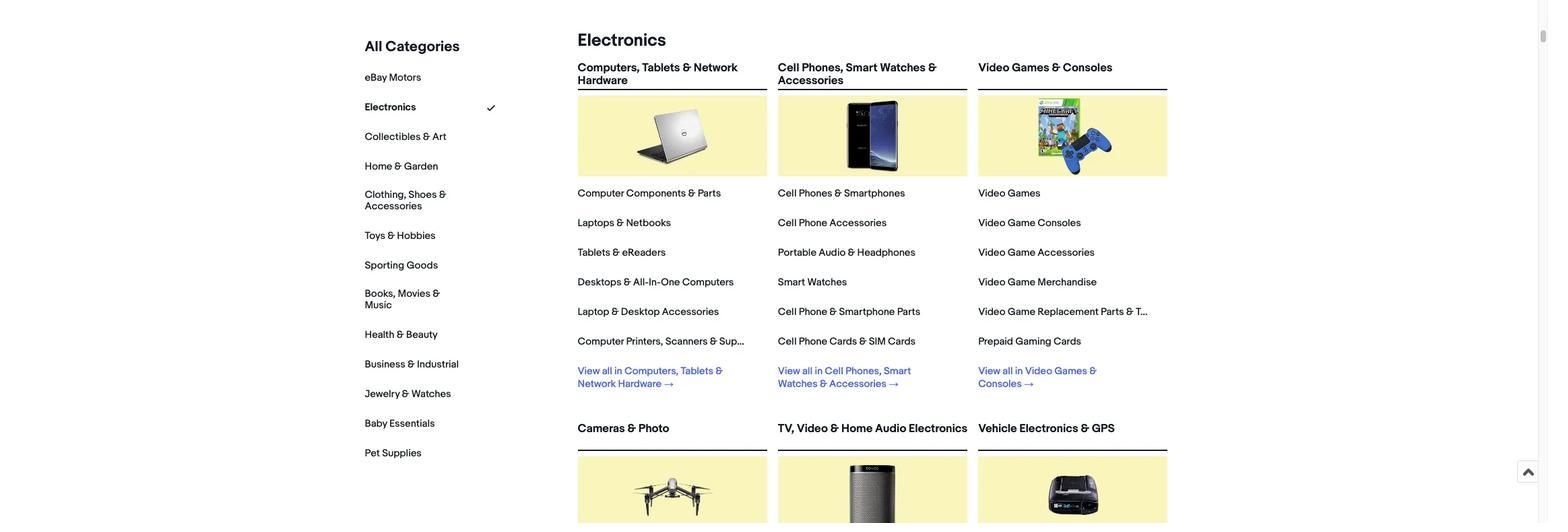 Task type: describe. For each thing, give the bounding box(es) containing it.
garden
[[404, 160, 438, 173]]

pet
[[365, 447, 380, 460]]

watches inside view all in cell phones, smart watches & accessories
[[778, 378, 818, 391]]

collectibles & art
[[365, 131, 446, 144]]

vehicle
[[978, 422, 1017, 436]]

desktop
[[621, 306, 660, 319]]

computers, inside computers, tablets & network hardware
[[578, 61, 640, 75]]

view all in computers, tablets & network hardware
[[578, 365, 723, 391]]

video for video game merchandise
[[978, 276, 1005, 289]]

cell phone & smartphone parts link
[[778, 306, 920, 319]]

video game replacement parts & tools link
[[978, 306, 1160, 319]]

view all in computers, tablets & network hardware link
[[578, 365, 748, 391]]

cell phones, smart watches & accessories image
[[832, 96, 913, 177]]

sporting goods link
[[365, 259, 438, 272]]

smart watches link
[[778, 276, 847, 289]]

sporting
[[365, 259, 404, 272]]

phone for accessories
[[799, 217, 827, 230]]

health
[[365, 329, 394, 341]]

photo
[[639, 422, 669, 436]]

& inside books, movies & music
[[433, 288, 440, 300]]

cell phone accessories link
[[778, 217, 887, 230]]

desktops & all-in-one computers
[[578, 276, 734, 289]]

business & industrial
[[365, 358, 459, 371]]

baby
[[365, 417, 387, 430]]

movies
[[398, 288, 430, 300]]

games for video games & consoles
[[1012, 61, 1049, 75]]

shoes
[[408, 189, 437, 201]]

in-
[[649, 276, 661, 289]]

smartphone
[[839, 306, 895, 319]]

watches inside the cell phones, smart watches & accessories
[[880, 61, 926, 75]]

& inside clothing, shoes & accessories
[[439, 189, 446, 201]]

phone for cards
[[799, 336, 827, 348]]

video games link
[[978, 187, 1041, 200]]

phone for &
[[799, 306, 827, 319]]

1 vertical spatial tablets
[[578, 247, 610, 259]]

video for video game accessories
[[978, 247, 1005, 259]]

books, movies & music
[[365, 288, 440, 312]]

hardware inside computers, tablets & network hardware
[[578, 74, 628, 88]]

0 vertical spatial supplies
[[719, 336, 759, 348]]

merchandise
[[1038, 276, 1097, 289]]

computer printers, scanners & supplies
[[578, 336, 759, 348]]

desktops & all-in-one computers link
[[578, 276, 734, 289]]

computer for computer printers, scanners & supplies
[[578, 336, 624, 348]]

video for video game replacement parts & tools
[[978, 306, 1005, 319]]

cell phones & smartphones
[[778, 187, 905, 200]]

0 horizontal spatial audio
[[819, 247, 846, 259]]

1 vertical spatial audio
[[875, 422, 906, 436]]

smartphones
[[844, 187, 905, 200]]

video for video games & consoles
[[978, 61, 1009, 75]]

game for merchandise
[[1008, 276, 1035, 289]]

ebay motors link
[[365, 71, 421, 84]]

portable audio & headphones link
[[778, 247, 916, 259]]

parts for computer components & parts
[[698, 187, 721, 200]]

health & beauty link
[[365, 329, 438, 341]]

& inside view all in video games & consoles
[[1090, 365, 1097, 378]]

1 vertical spatial smart
[[778, 276, 805, 289]]

accessories inside the cell phones, smart watches & accessories
[[778, 74, 844, 88]]

all for &
[[802, 365, 813, 378]]

vehicle electronics & gps
[[978, 422, 1115, 436]]

video game merchandise
[[978, 276, 1097, 289]]

headphones
[[857, 247, 916, 259]]

video games & consoles image
[[1033, 96, 1114, 177]]

& inside computers, tablets & network hardware
[[683, 61, 691, 75]]

laptop
[[578, 306, 609, 319]]

all
[[365, 38, 382, 56]]

video games
[[978, 187, 1041, 200]]

cell phones & smartphones link
[[778, 187, 905, 200]]

cell phone cards & sim cards link
[[778, 336, 916, 348]]

laptops & netbooks
[[578, 217, 671, 230]]

smart watches
[[778, 276, 847, 289]]

business & industrial link
[[365, 358, 459, 371]]

prepaid gaming cards
[[978, 336, 1081, 348]]

clothing, shoes & accessories
[[365, 189, 446, 213]]

art
[[432, 131, 446, 144]]

parts for video game replacement parts & tools
[[1101, 306, 1124, 319]]

computers, tablets & network hardware link
[[578, 61, 767, 88]]

business
[[365, 358, 405, 371]]

computers, tablets & network hardware image
[[632, 96, 713, 177]]

electronics up computers, tablets & network hardware
[[578, 30, 666, 51]]

cell for cell phones & smartphones
[[778, 187, 797, 200]]

cell phones, smart watches & accessories
[[778, 61, 937, 88]]

tv, video & home audio electronics
[[778, 422, 968, 436]]

replacement
[[1038, 306, 1099, 319]]

tablets inside computers, tablets & network hardware
[[642, 61, 680, 75]]

electronics up collectibles
[[365, 101, 416, 114]]

view all in video games & consoles link
[[978, 365, 1149, 391]]

cell for cell phone cards & sim cards
[[778, 336, 797, 348]]

electronics left vehicle
[[909, 422, 968, 436]]

view for hardware
[[578, 365, 600, 378]]

video game consoles link
[[978, 217, 1081, 230]]

netbooks
[[626, 217, 671, 230]]

books,
[[365, 288, 396, 300]]

essentials
[[389, 417, 435, 430]]

cell phone cards & sim cards
[[778, 336, 916, 348]]

jewelry & watches
[[365, 388, 451, 401]]

view for &
[[778, 365, 800, 378]]

baby essentials
[[365, 417, 435, 430]]

& inside the view all in computers, tablets & network hardware
[[716, 365, 723, 378]]

printers,
[[626, 336, 663, 348]]

games for video games
[[1008, 187, 1041, 200]]

computers
[[682, 276, 734, 289]]

tablets & ereaders
[[578, 247, 666, 259]]

video game replacement parts & tools
[[978, 306, 1160, 319]]

video for video game consoles
[[978, 217, 1005, 230]]

& inside the cell phones, smart watches & accessories
[[928, 61, 937, 75]]

view inside view all in video games & consoles
[[978, 365, 1001, 378]]

in inside view all in video games & consoles
[[1015, 365, 1023, 378]]

consoles inside view all in video games & consoles
[[978, 378, 1022, 391]]

home & garden
[[365, 160, 438, 173]]

0 horizontal spatial home
[[365, 160, 392, 173]]

video games & consoles link
[[978, 61, 1168, 86]]

clothing, shoes & accessories link
[[365, 189, 459, 213]]

hobbies
[[397, 230, 436, 242]]

games inside view all in video games & consoles
[[1054, 365, 1087, 378]]

electronics right vehicle
[[1020, 422, 1078, 436]]



Task type: locate. For each thing, give the bounding box(es) containing it.
1 horizontal spatial phones,
[[846, 365, 882, 378]]

supplies right scanners on the left bottom of the page
[[719, 336, 759, 348]]

watches
[[880, 61, 926, 75], [807, 276, 847, 289], [778, 378, 818, 391], [411, 388, 451, 401]]

computer components & parts link
[[578, 187, 721, 200]]

in for &
[[815, 365, 823, 378]]

accessories inside view all in cell phones, smart watches & accessories
[[829, 378, 887, 391]]

2 in from the left
[[815, 365, 823, 378]]

electronics link up computers, tablets & network hardware
[[572, 30, 666, 51]]

home & garden link
[[365, 160, 438, 173]]

video game merchandise link
[[978, 276, 1097, 289]]

2 all from the left
[[802, 365, 813, 378]]

computer up laptops
[[578, 187, 624, 200]]

4 game from the top
[[1008, 306, 1035, 319]]

2 horizontal spatial in
[[1015, 365, 1023, 378]]

home inside tv, video & home audio electronics link
[[842, 422, 873, 436]]

video game consoles
[[978, 217, 1081, 230]]

ebay
[[365, 71, 387, 84]]

network inside the view all in computers, tablets & network hardware
[[578, 378, 616, 391]]

video game accessories
[[978, 247, 1095, 259]]

baby essentials link
[[365, 417, 435, 430]]

clothing,
[[365, 189, 406, 201]]

all down prepaid
[[1003, 365, 1013, 378]]

view up cameras
[[578, 365, 600, 378]]

all categories
[[365, 38, 460, 56]]

laptops
[[578, 217, 614, 230]]

vehicle electronics & gps image
[[1033, 457, 1114, 523]]

2 phone from the top
[[799, 306, 827, 319]]

0 horizontal spatial electronics link
[[365, 101, 416, 114]]

home up clothing,
[[365, 160, 392, 173]]

1 horizontal spatial supplies
[[719, 336, 759, 348]]

electronics link
[[572, 30, 666, 51], [365, 101, 416, 114]]

0 vertical spatial smart
[[846, 61, 878, 75]]

prepaid
[[978, 336, 1013, 348]]

3 in from the left
[[1015, 365, 1023, 378]]

0 horizontal spatial view
[[578, 365, 600, 378]]

electronics link up collectibles
[[365, 101, 416, 114]]

2 horizontal spatial tablets
[[681, 365, 714, 378]]

tv, video & home audio electronics link
[[778, 422, 968, 447]]

laptop & desktop accessories link
[[578, 306, 719, 319]]

0 vertical spatial audio
[[819, 247, 846, 259]]

computer down laptop
[[578, 336, 624, 348]]

cards right sim
[[888, 336, 916, 348]]

0 horizontal spatial all
[[602, 365, 612, 378]]

home down view all in cell phones, smart watches & accessories link
[[842, 422, 873, 436]]

1 vertical spatial home
[[842, 422, 873, 436]]

2 horizontal spatial view
[[978, 365, 1001, 378]]

supplies
[[719, 336, 759, 348], [382, 447, 422, 460]]

1 horizontal spatial audio
[[875, 422, 906, 436]]

view all in cell phones, smart watches & accessories
[[778, 365, 911, 391]]

view down prepaid
[[978, 365, 1001, 378]]

& inside view all in cell phones, smart watches & accessories
[[820, 378, 827, 391]]

2 cards from the left
[[888, 336, 916, 348]]

tools
[[1136, 306, 1160, 319]]

view all in cell phones, smart watches & accessories link
[[778, 365, 949, 391]]

1 vertical spatial computers,
[[625, 365, 679, 378]]

2 computer from the top
[[578, 336, 624, 348]]

in for hardware
[[614, 365, 622, 378]]

cameras & photo image
[[632, 457, 713, 523]]

0 vertical spatial hardware
[[578, 74, 628, 88]]

tablets & ereaders link
[[578, 247, 666, 259]]

toys
[[365, 230, 385, 242]]

1 horizontal spatial cards
[[888, 336, 916, 348]]

2 vertical spatial tablets
[[681, 365, 714, 378]]

0 vertical spatial phones,
[[802, 61, 843, 75]]

view all in video games & consoles
[[978, 365, 1097, 391]]

computer
[[578, 187, 624, 200], [578, 336, 624, 348]]

2 horizontal spatial cards
[[1054, 336, 1081, 348]]

cameras
[[578, 422, 625, 436]]

1 vertical spatial phone
[[799, 306, 827, 319]]

2 vertical spatial smart
[[884, 365, 911, 378]]

0 horizontal spatial network
[[578, 378, 616, 391]]

all up cameras
[[602, 365, 612, 378]]

1 game from the top
[[1008, 217, 1035, 230]]

0 vertical spatial games
[[1012, 61, 1049, 75]]

0 vertical spatial home
[[365, 160, 392, 173]]

scanners
[[665, 336, 708, 348]]

consoles
[[1063, 61, 1113, 75], [1038, 217, 1081, 230], [978, 378, 1022, 391]]

all inside view all in video games & consoles
[[1003, 365, 1013, 378]]

game for accessories
[[1008, 247, 1035, 259]]

hardware inside the view all in computers, tablets & network hardware
[[618, 378, 662, 391]]

collectibles
[[365, 131, 421, 144]]

tablets inside the view all in computers, tablets & network hardware
[[681, 365, 714, 378]]

jewelry
[[365, 388, 400, 401]]

all inside view all in cell phones, smart watches & accessories
[[802, 365, 813, 378]]

components
[[626, 187, 686, 200]]

0 horizontal spatial in
[[614, 365, 622, 378]]

2 game from the top
[[1008, 247, 1035, 259]]

1 vertical spatial games
[[1008, 187, 1041, 200]]

desktops
[[578, 276, 622, 289]]

1 horizontal spatial tablets
[[642, 61, 680, 75]]

accessories inside clothing, shoes & accessories
[[365, 200, 422, 213]]

computer printers, scanners & supplies link
[[578, 336, 759, 348]]

phone
[[799, 217, 827, 230], [799, 306, 827, 319], [799, 336, 827, 348]]

0 vertical spatial electronics link
[[572, 30, 666, 51]]

phones,
[[802, 61, 843, 75], [846, 365, 882, 378]]

cell for cell phone & smartphone parts
[[778, 306, 797, 319]]

pet supplies
[[365, 447, 422, 460]]

cameras & photo
[[578, 422, 669, 436]]

jewelry & watches link
[[365, 388, 451, 401]]

0 horizontal spatial phones,
[[802, 61, 843, 75]]

1 vertical spatial supplies
[[382, 447, 422, 460]]

0 vertical spatial computer
[[578, 187, 624, 200]]

2 vertical spatial games
[[1054, 365, 1087, 378]]

&
[[683, 61, 691, 75], [928, 61, 937, 75], [1052, 61, 1061, 75], [423, 131, 430, 144], [395, 160, 402, 173], [688, 187, 696, 200], [835, 187, 842, 200], [439, 189, 446, 201], [617, 217, 624, 230], [388, 230, 395, 242], [613, 247, 620, 259], [848, 247, 855, 259], [624, 276, 631, 289], [433, 288, 440, 300], [612, 306, 619, 319], [830, 306, 837, 319], [1126, 306, 1134, 319], [397, 329, 404, 341], [710, 336, 717, 348], [859, 336, 867, 348], [408, 358, 415, 371], [716, 365, 723, 378], [1090, 365, 1097, 378], [820, 378, 827, 391], [402, 388, 409, 401], [627, 422, 636, 436], [830, 422, 839, 436], [1081, 422, 1089, 436]]

2 vertical spatial phone
[[799, 336, 827, 348]]

video for video games
[[978, 187, 1005, 200]]

1 vertical spatial hardware
[[618, 378, 662, 391]]

0 vertical spatial computers,
[[578, 61, 640, 75]]

in
[[614, 365, 622, 378], [815, 365, 823, 378], [1015, 365, 1023, 378]]

1 cards from the left
[[830, 336, 857, 348]]

video inside view all in video games & consoles
[[1025, 365, 1052, 378]]

3 all from the left
[[1003, 365, 1013, 378]]

hardware
[[578, 74, 628, 88], [618, 378, 662, 391]]

video games & consoles
[[978, 61, 1113, 75]]

ereaders
[[622, 247, 666, 259]]

phone down smart watches link
[[799, 306, 827, 319]]

1 vertical spatial electronics link
[[365, 101, 416, 114]]

view up tv,
[[778, 365, 800, 378]]

laptops & netbooks link
[[578, 217, 671, 230]]

computers, inside the view all in computers, tablets & network hardware
[[625, 365, 679, 378]]

in down cell phone cards & sim cards
[[815, 365, 823, 378]]

1 all from the left
[[602, 365, 612, 378]]

3 phone from the top
[[799, 336, 827, 348]]

health & beauty
[[365, 329, 438, 341]]

all inside the view all in computers, tablets & network hardware
[[602, 365, 612, 378]]

goods
[[407, 259, 438, 272]]

computer components & parts
[[578, 187, 721, 200]]

game down video games
[[1008, 217, 1035, 230]]

game for consoles
[[1008, 217, 1035, 230]]

game up prepaid gaming cards link
[[1008, 306, 1035, 319]]

in inside view all in cell phones, smart watches & accessories
[[815, 365, 823, 378]]

cards down replacement
[[1054, 336, 1081, 348]]

1 vertical spatial consoles
[[1038, 217, 1081, 230]]

1 view from the left
[[578, 365, 600, 378]]

view inside view all in cell phones, smart watches & accessories
[[778, 365, 800, 378]]

sim
[[869, 336, 886, 348]]

prepaid gaming cards link
[[978, 336, 1081, 348]]

1 horizontal spatial electronics link
[[572, 30, 666, 51]]

1 in from the left
[[614, 365, 622, 378]]

3 view from the left
[[978, 365, 1001, 378]]

1 horizontal spatial network
[[694, 61, 738, 75]]

all for hardware
[[602, 365, 612, 378]]

network inside computers, tablets & network hardware
[[694, 61, 738, 75]]

music
[[365, 299, 392, 312]]

beauty
[[406, 329, 438, 341]]

smart inside view all in cell phones, smart watches & accessories
[[884, 365, 911, 378]]

motors
[[389, 71, 421, 84]]

computer for computer components & parts
[[578, 187, 624, 200]]

video game accessories link
[[978, 247, 1095, 259]]

gaming
[[1015, 336, 1051, 348]]

0 vertical spatial tablets
[[642, 61, 680, 75]]

in inside the view all in computers, tablets & network hardware
[[614, 365, 622, 378]]

phones, inside view all in cell phones, smart watches & accessories
[[846, 365, 882, 378]]

0 horizontal spatial cards
[[830, 336, 857, 348]]

network
[[694, 61, 738, 75], [578, 378, 616, 391]]

portable
[[778, 247, 817, 259]]

1 vertical spatial computer
[[578, 336, 624, 348]]

0 vertical spatial consoles
[[1063, 61, 1113, 75]]

one
[[661, 276, 680, 289]]

in down prepaid gaming cards
[[1015, 365, 1023, 378]]

sporting goods
[[365, 259, 438, 272]]

phones
[[799, 187, 832, 200]]

3 cards from the left
[[1054, 336, 1081, 348]]

cameras & photo link
[[578, 422, 767, 447]]

cell for cell phone accessories
[[778, 217, 797, 230]]

0 horizontal spatial parts
[[698, 187, 721, 200]]

industrial
[[417, 358, 459, 371]]

cards for video games & consoles
[[1054, 336, 1081, 348]]

all down cell phone cards & sim cards
[[802, 365, 813, 378]]

game for replacement
[[1008, 306, 1035, 319]]

0 horizontal spatial tablets
[[578, 247, 610, 259]]

1 computer from the top
[[578, 187, 624, 200]]

toys & hobbies link
[[365, 230, 436, 242]]

audio
[[819, 247, 846, 259], [875, 422, 906, 436]]

1 horizontal spatial in
[[815, 365, 823, 378]]

phones, inside the cell phones, smart watches & accessories
[[802, 61, 843, 75]]

2 view from the left
[[778, 365, 800, 378]]

view
[[578, 365, 600, 378], [778, 365, 800, 378], [978, 365, 1001, 378]]

all-
[[633, 276, 649, 289]]

2 horizontal spatial smart
[[884, 365, 911, 378]]

1 horizontal spatial parts
[[897, 306, 920, 319]]

phone down phones
[[799, 217, 827, 230]]

0 horizontal spatial smart
[[778, 276, 805, 289]]

cell phone accessories
[[778, 217, 887, 230]]

1 vertical spatial phones,
[[846, 365, 882, 378]]

1 phone from the top
[[799, 217, 827, 230]]

portable audio & headphones
[[778, 247, 916, 259]]

cell inside view all in cell phones, smart watches & accessories
[[825, 365, 843, 378]]

0 vertical spatial network
[[694, 61, 738, 75]]

view inside the view all in computers, tablets & network hardware
[[578, 365, 600, 378]]

gps
[[1092, 422, 1115, 436]]

cards for cell phones, smart watches & accessories
[[830, 336, 857, 348]]

1 horizontal spatial all
[[802, 365, 813, 378]]

parts right smartphone
[[897, 306, 920, 319]]

3 game from the top
[[1008, 276, 1035, 289]]

audio down the cell phone accessories link
[[819, 247, 846, 259]]

computers, tablets & network hardware
[[578, 61, 738, 88]]

game down video game consoles link
[[1008, 247, 1035, 259]]

2 horizontal spatial all
[[1003, 365, 1013, 378]]

game down video game accessories link
[[1008, 276, 1035, 289]]

books, movies & music link
[[365, 288, 459, 312]]

cell for cell phones, smart watches & accessories
[[778, 61, 799, 75]]

phone down cell phone & smartphone parts in the right of the page
[[799, 336, 827, 348]]

smart inside the cell phones, smart watches & accessories
[[846, 61, 878, 75]]

audio down view all in cell phones, smart watches & accessories link
[[875, 422, 906, 436]]

1 horizontal spatial view
[[778, 365, 800, 378]]

supplies right pet
[[382, 447, 422, 460]]

0 vertical spatial phone
[[799, 217, 827, 230]]

1 horizontal spatial home
[[842, 422, 873, 436]]

parts right components
[[698, 187, 721, 200]]

1 horizontal spatial smart
[[846, 61, 878, 75]]

parts left tools
[[1101, 306, 1124, 319]]

in up cameras & photo
[[614, 365, 622, 378]]

1 vertical spatial network
[[578, 378, 616, 391]]

tv, video & home audio electronics image
[[832, 457, 913, 523]]

2 horizontal spatial parts
[[1101, 306, 1124, 319]]

2 vertical spatial consoles
[[978, 378, 1022, 391]]

0 horizontal spatial supplies
[[382, 447, 422, 460]]

cards down cell phone & smartphone parts link
[[830, 336, 857, 348]]

accessories
[[778, 74, 844, 88], [365, 200, 422, 213], [830, 217, 887, 230], [1038, 247, 1095, 259], [662, 306, 719, 319], [829, 378, 887, 391]]

cell inside the cell phones, smart watches & accessories
[[778, 61, 799, 75]]



Task type: vqa. For each thing, say whether or not it's contained in the screenshot.


